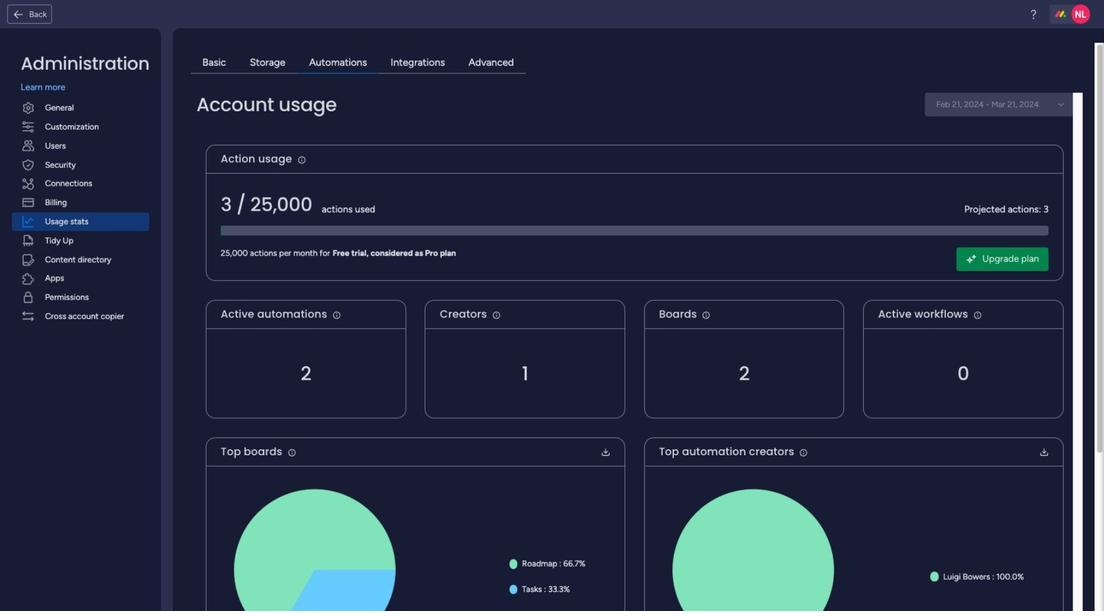 Task type: describe. For each thing, give the bounding box(es) containing it.
back to workspace image
[[12, 8, 24, 20]]

export csv image
[[601, 447, 611, 457]]

region for export csv icon
[[645, 466, 1063, 611]]

help image
[[1028, 8, 1040, 20]]



Task type: vqa. For each thing, say whether or not it's contained in the screenshot.
days
no



Task type: locate. For each thing, give the bounding box(es) containing it.
1 region from the left
[[207, 466, 625, 611]]

region for export csv image
[[207, 466, 625, 611]]

noah lott image
[[1072, 5, 1091, 24]]

export csv image
[[1040, 447, 1049, 457]]

0 horizontal spatial region
[[207, 466, 625, 611]]

2 region from the left
[[645, 466, 1063, 611]]

region
[[207, 466, 625, 611], [645, 466, 1063, 611]]

1 horizontal spatial region
[[645, 466, 1063, 611]]



